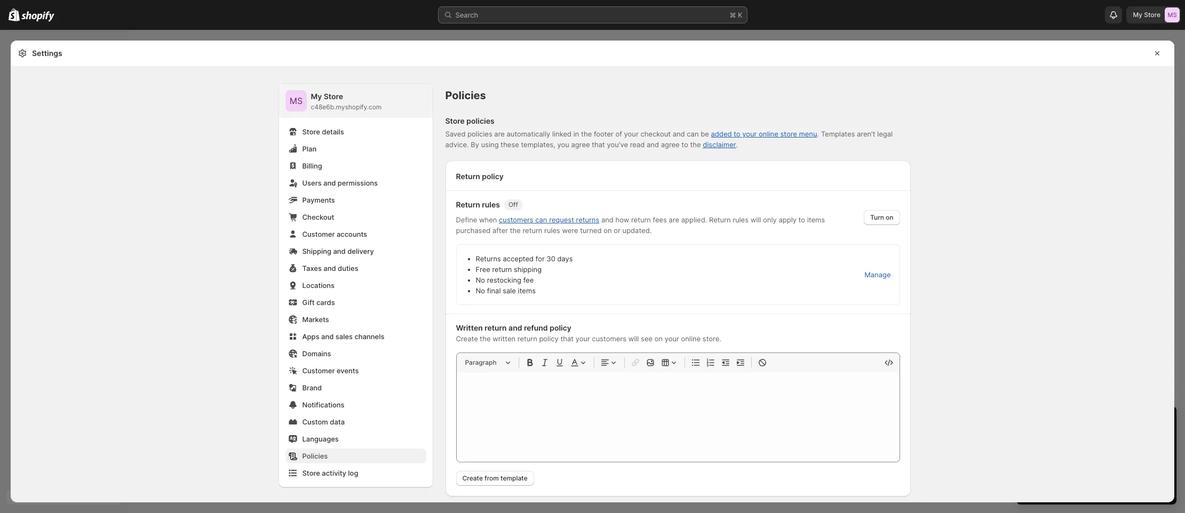 Task type: locate. For each thing, give the bounding box(es) containing it.
1 vertical spatial that
[[561, 335, 574, 343]]

to right apply
[[799, 216, 805, 224]]

are inside and how return fees are applied. return rules will only apply to items purchased after the return rules were turned on or updated.
[[669, 216, 679, 224]]

rules up when
[[482, 200, 500, 209]]

users and permissions link
[[285, 176, 426, 191]]

1 agree from the left
[[571, 140, 590, 149]]

policies up store policies at the left
[[445, 89, 486, 102]]

custom data
[[302, 418, 345, 426]]

return down define when customers can request returns
[[523, 226, 542, 235]]

create down written
[[456, 335, 478, 343]]

1 horizontal spatial .
[[817, 130, 819, 138]]

my left my store icon
[[1133, 11, 1143, 19]]

shipping and delivery link
[[285, 244, 426, 259]]

. down added to your online store menu link
[[736, 140, 738, 149]]

taxes and duties link
[[285, 261, 426, 276]]

1 horizontal spatial will
[[751, 216, 761, 224]]

and inside apps and sales channels link
[[321, 332, 334, 341]]

1 horizontal spatial shopify image
[[21, 11, 55, 22]]

return right applied.
[[709, 216, 731, 224]]

1 vertical spatial my
[[311, 92, 322, 101]]

or
[[614, 226, 621, 235]]

define when customers can request returns
[[456, 216, 599, 224]]

1 horizontal spatial to
[[734, 130, 741, 138]]

on right turn
[[886, 213, 894, 221]]

customer down domains
[[302, 367, 335, 375]]

apps and sales channels
[[302, 332, 384, 341]]

shipping
[[302, 247, 331, 256]]

2 horizontal spatial on
[[886, 213, 894, 221]]

the down the be
[[690, 140, 701, 149]]

accepted
[[503, 255, 534, 263]]

store up c48e6b.myshopify.com in the top left of the page
[[324, 92, 343, 101]]

0 vertical spatial policies
[[467, 116, 495, 125]]

1 vertical spatial to
[[682, 140, 688, 149]]

2 no from the top
[[476, 287, 485, 295]]

0 horizontal spatial can
[[535, 216, 547, 224]]

2 vertical spatial to
[[799, 216, 805, 224]]

that inside the templates aren't legal advice. by using these templates, you agree that you've read and agree to the
[[592, 140, 605, 149]]

customers down 'off'
[[499, 216, 533, 224]]

paragraph
[[465, 359, 497, 367]]

1 vertical spatial policy
[[550, 323, 572, 332]]

and right the apps
[[321, 332, 334, 341]]

1 vertical spatial will
[[628, 335, 639, 343]]

domains link
[[285, 346, 426, 361]]

my store image
[[285, 90, 307, 112]]

1 customer from the top
[[302, 230, 335, 239]]

0 horizontal spatial online
[[681, 335, 701, 343]]

1 horizontal spatial policies
[[445, 89, 486, 102]]

shipping and delivery
[[302, 247, 374, 256]]

and inside and how return fees are applied. return rules will only apply to items purchased after the return rules were turned on or updated.
[[601, 216, 614, 224]]

are right fees
[[669, 216, 679, 224]]

the
[[581, 130, 592, 138], [690, 140, 701, 149], [510, 226, 521, 235], [480, 335, 491, 343]]

written
[[456, 323, 483, 332]]

create for create from template
[[462, 474, 483, 482]]

1 vertical spatial are
[[669, 216, 679, 224]]

templates aren't legal advice. by using these templates, you agree that you've read and agree to the
[[445, 130, 893, 149]]

0 vertical spatial rules
[[482, 200, 500, 209]]

return up the restocking
[[492, 265, 512, 274]]

0 vertical spatial will
[[751, 216, 761, 224]]

1 vertical spatial create
[[462, 474, 483, 482]]

1 no from the top
[[476, 276, 485, 284]]

0 horizontal spatial items
[[518, 287, 536, 295]]

how
[[616, 216, 629, 224]]

customer down checkout
[[302, 230, 335, 239]]

no left final
[[476, 287, 485, 295]]

to
[[734, 130, 741, 138], [682, 140, 688, 149], [799, 216, 805, 224]]

and right users
[[323, 179, 336, 187]]

no down free
[[476, 276, 485, 284]]

0 horizontal spatial customers
[[499, 216, 533, 224]]

return
[[631, 216, 651, 224], [523, 226, 542, 235], [492, 265, 512, 274], [485, 323, 507, 332], [518, 335, 537, 343]]

can left request
[[535, 216, 547, 224]]

2 vertical spatial on
[[655, 335, 663, 343]]

policy right the refund
[[550, 323, 572, 332]]

policy down the refund
[[539, 335, 559, 343]]

create the written return policy that your customers will see on your online store.
[[456, 335, 721, 343]]

details
[[322, 128, 344, 136]]

policies link
[[285, 449, 426, 464]]

1 vertical spatial online
[[681, 335, 701, 343]]

you've
[[607, 140, 628, 149]]

ms button
[[285, 90, 307, 112]]

on right see
[[655, 335, 663, 343]]

2 horizontal spatial to
[[799, 216, 805, 224]]

manage
[[865, 271, 891, 279]]

billing
[[302, 162, 322, 170]]

to left disclaimer at the top of page
[[682, 140, 688, 149]]

1 horizontal spatial are
[[669, 216, 679, 224]]

to right added
[[734, 130, 741, 138]]

return up return rules
[[456, 172, 480, 181]]

your
[[624, 130, 639, 138], [743, 130, 757, 138], [576, 335, 590, 343], [665, 335, 679, 343]]

the inside the templates aren't legal advice. by using these templates, you agree that you've read and agree to the
[[690, 140, 701, 149]]

languages link
[[285, 432, 426, 447]]

shop settings menu element
[[279, 84, 433, 487]]

and down customer accounts
[[333, 247, 346, 256]]

and down the checkout
[[647, 140, 659, 149]]

policies for store
[[467, 116, 495, 125]]

k
[[738, 11, 743, 19]]

for
[[536, 255, 545, 263]]

online left store
[[759, 130, 779, 138]]

custom data link
[[285, 415, 426, 430]]

items down fee
[[518, 287, 536, 295]]

0 vertical spatial are
[[494, 130, 505, 138]]

1 horizontal spatial my
[[1133, 11, 1143, 19]]

locations
[[302, 281, 335, 290]]

store
[[780, 130, 797, 138]]

will
[[751, 216, 761, 224], [628, 335, 639, 343]]

disclaimer .
[[703, 140, 738, 149]]

agree down in
[[571, 140, 590, 149]]

0 horizontal spatial shopify image
[[9, 8, 20, 21]]

items right apply
[[807, 216, 825, 224]]

policy down using
[[482, 172, 504, 181]]

my right my store image
[[311, 92, 322, 101]]

will left see
[[628, 335, 639, 343]]

dialog
[[1179, 41, 1185, 503]]

return up define
[[456, 200, 480, 209]]

return policy
[[456, 172, 504, 181]]

checkout link
[[285, 210, 426, 225]]

1 vertical spatial return
[[456, 200, 480, 209]]

that
[[592, 140, 605, 149], [561, 335, 574, 343]]

and right taxes on the bottom left of the page
[[324, 264, 336, 273]]

1 horizontal spatial customers
[[592, 335, 627, 343]]

turn on button
[[864, 210, 900, 225]]

events
[[337, 367, 359, 375]]

create for create the written return policy that your customers will see on your online store.
[[456, 335, 478, 343]]

and inside the shipping and delivery link
[[333, 247, 346, 256]]

1 vertical spatial no
[[476, 287, 485, 295]]

1 horizontal spatial rules
[[544, 226, 560, 235]]

0 horizontal spatial to
[[682, 140, 688, 149]]

by
[[471, 140, 479, 149]]

0 horizontal spatial .
[[736, 140, 738, 149]]

and
[[673, 130, 685, 138], [647, 140, 659, 149], [323, 179, 336, 187], [601, 216, 614, 224], [333, 247, 346, 256], [324, 264, 336, 273], [509, 323, 522, 332], [321, 332, 334, 341]]

0 vertical spatial no
[[476, 276, 485, 284]]

added to your online store menu link
[[711, 130, 817, 138]]

create inside button
[[462, 474, 483, 482]]

policies down languages at the left of page
[[302, 452, 328, 461]]

brand
[[302, 384, 322, 392]]

0 horizontal spatial my
[[311, 92, 322, 101]]

0 vertical spatial items
[[807, 216, 825, 224]]

no
[[476, 276, 485, 284], [476, 287, 485, 295]]

advice.
[[445, 140, 469, 149]]

store details
[[302, 128, 344, 136]]

on
[[886, 213, 894, 221], [604, 226, 612, 235], [655, 335, 663, 343]]

create from template button
[[456, 471, 534, 486]]

will left only
[[751, 216, 761, 224]]

log
[[348, 469, 358, 478]]

0 vertical spatial create
[[456, 335, 478, 343]]

0 vertical spatial policy
[[482, 172, 504, 181]]

policies
[[445, 89, 486, 102], [302, 452, 328, 461]]

1 vertical spatial customers
[[592, 335, 627, 343]]

0 horizontal spatial rules
[[482, 200, 500, 209]]

store up the "saved"
[[445, 116, 465, 125]]

policies inside the policies link
[[302, 452, 328, 461]]

store for store policies
[[445, 116, 465, 125]]

online left store.
[[681, 335, 701, 343]]

items
[[807, 216, 825, 224], [518, 287, 536, 295]]

my inside my store c48e6b.myshopify.com
[[311, 92, 322, 101]]

2 customer from the top
[[302, 367, 335, 375]]

will inside and how return fees are applied. return rules will only apply to items purchased after the return rules were turned on or updated.
[[751, 216, 761, 224]]

1 vertical spatial rules
[[733, 216, 749, 224]]

updated.
[[623, 226, 652, 235]]

1 vertical spatial items
[[518, 287, 536, 295]]

aren't
[[857, 130, 875, 138]]

returns
[[576, 216, 599, 224]]

shopify image
[[9, 8, 20, 21], [21, 11, 55, 22]]

0 horizontal spatial policies
[[302, 452, 328, 461]]

customer for customer events
[[302, 367, 335, 375]]

1 vertical spatial can
[[535, 216, 547, 224]]

on left 'or'
[[604, 226, 612, 235]]

1 horizontal spatial items
[[807, 216, 825, 224]]

days
[[557, 255, 573, 263]]

the right after
[[510, 226, 521, 235]]

are up using
[[494, 130, 505, 138]]

the left the written
[[480, 335, 491, 343]]

0 vertical spatial on
[[886, 213, 894, 221]]

1 vertical spatial policies
[[468, 130, 492, 138]]

written
[[493, 335, 516, 343]]

returns accepted for 30 days free return shipping no restocking fee no final sale items
[[476, 255, 573, 295]]

store up plan on the top left of page
[[302, 128, 320, 136]]

plan
[[302, 145, 317, 153]]

from
[[485, 474, 499, 482]]

permissions
[[338, 179, 378, 187]]

legal
[[877, 130, 893, 138]]

1 horizontal spatial that
[[592, 140, 605, 149]]

create left from
[[462, 474, 483, 482]]

to inside the templates aren't legal advice. by using these templates, you agree that you've read and agree to the
[[682, 140, 688, 149]]

0 horizontal spatial agree
[[571, 140, 590, 149]]

saved
[[445, 130, 466, 138]]

create
[[456, 335, 478, 343], [462, 474, 483, 482]]

0 vertical spatial to
[[734, 130, 741, 138]]

0 vertical spatial can
[[687, 130, 699, 138]]

1 horizontal spatial can
[[687, 130, 699, 138]]

return up the written
[[485, 323, 507, 332]]

0 vertical spatial return
[[456, 172, 480, 181]]

can
[[687, 130, 699, 138], [535, 216, 547, 224]]

policies
[[467, 116, 495, 125], [468, 130, 492, 138]]

2 vertical spatial policy
[[539, 335, 559, 343]]

0 horizontal spatial on
[[604, 226, 612, 235]]

1 vertical spatial on
[[604, 226, 612, 235]]

manage link
[[858, 267, 897, 282]]

0 vertical spatial that
[[592, 140, 605, 149]]

0 vertical spatial online
[[759, 130, 779, 138]]

1 horizontal spatial agree
[[661, 140, 680, 149]]

1 horizontal spatial on
[[655, 335, 663, 343]]

customers left see
[[592, 335, 627, 343]]

0 vertical spatial customers
[[499, 216, 533, 224]]

can left the be
[[687, 130, 699, 138]]

rules left only
[[733, 216, 749, 224]]

1 vertical spatial policies
[[302, 452, 328, 461]]

agree down the checkout
[[661, 140, 680, 149]]

. left templates
[[817, 130, 819, 138]]

1 vertical spatial customer
[[302, 367, 335, 375]]

checkout
[[641, 130, 671, 138]]

and up the written
[[509, 323, 522, 332]]

0 vertical spatial customer
[[302, 230, 335, 239]]

return inside and how return fees are applied. return rules will only apply to items purchased after the return rules were turned on or updated.
[[709, 216, 731, 224]]

and left how
[[601, 216, 614, 224]]

0 vertical spatial my
[[1133, 11, 1143, 19]]

store left my store icon
[[1144, 11, 1161, 19]]

store left activity
[[302, 469, 320, 478]]

rules down customers can request returns link
[[544, 226, 560, 235]]

and right the checkout
[[673, 130, 685, 138]]

2 vertical spatial rules
[[544, 226, 560, 235]]

store inside my store c48e6b.myshopify.com
[[324, 92, 343, 101]]

customers
[[499, 216, 533, 224], [592, 335, 627, 343]]

0 horizontal spatial will
[[628, 335, 639, 343]]

2 vertical spatial return
[[709, 216, 731, 224]]

turn on
[[870, 213, 894, 221]]

you
[[557, 140, 569, 149]]

1 horizontal spatial online
[[759, 130, 779, 138]]

policies for saved
[[468, 130, 492, 138]]

request
[[549, 216, 574, 224]]



Task type: vqa. For each thing, say whether or not it's contained in the screenshot.
add
no



Task type: describe. For each thing, give the bounding box(es) containing it.
to inside and how return fees are applied. return rules will only apply to items purchased after the return rules were turned on or updated.
[[799, 216, 805, 224]]

customers can request returns link
[[499, 216, 599, 224]]

custom
[[302, 418, 328, 426]]

when
[[479, 216, 497, 224]]

return down the refund
[[518, 335, 537, 343]]

store for store details
[[302, 128, 320, 136]]

fees
[[653, 216, 667, 224]]

2 horizontal spatial rules
[[733, 216, 749, 224]]

customer events
[[302, 367, 359, 375]]

settings
[[32, 49, 62, 58]]

the right in
[[581, 130, 592, 138]]

apps
[[302, 332, 319, 341]]

0 vertical spatial policies
[[445, 89, 486, 102]]

sales
[[336, 332, 353, 341]]

30
[[547, 255, 555, 263]]

payments
[[302, 196, 335, 204]]

added
[[711, 130, 732, 138]]

accounts
[[337, 230, 367, 239]]

define
[[456, 216, 477, 224]]

sale
[[503, 287, 516, 295]]

the inside and how return fees are applied. return rules will only apply to items purchased after the return rules were turned on or updated.
[[510, 226, 521, 235]]

customer events link
[[285, 363, 426, 378]]

2 agree from the left
[[661, 140, 680, 149]]

delivery
[[348, 247, 374, 256]]

⌘ k
[[730, 11, 743, 19]]

taxes
[[302, 264, 322, 273]]

apply
[[779, 216, 797, 224]]

in
[[574, 130, 579, 138]]

template
[[501, 474, 528, 482]]

checkout
[[302, 213, 334, 221]]

turned
[[580, 226, 602, 235]]

customer accounts
[[302, 230, 367, 239]]

customer for customer accounts
[[302, 230, 335, 239]]

my for my store c48e6b.myshopify.com
[[311, 92, 322, 101]]

my for my store
[[1133, 11, 1143, 19]]

plan link
[[285, 141, 426, 156]]

return for return policy
[[456, 172, 480, 181]]

free
[[476, 265, 490, 274]]

store details link
[[285, 124, 426, 139]]

menu
[[799, 130, 817, 138]]

store for store activity log
[[302, 469, 320, 478]]

notifications link
[[285, 398, 426, 413]]

disclaimer
[[703, 140, 736, 149]]

channels
[[355, 332, 384, 341]]

of
[[616, 130, 622, 138]]

turn
[[870, 213, 884, 221]]

billing link
[[285, 159, 426, 173]]

payments link
[[285, 193, 426, 208]]

data
[[330, 418, 345, 426]]

return for return rules
[[456, 200, 480, 209]]

create from template
[[462, 474, 528, 482]]

purchased
[[456, 226, 491, 235]]

items inside returns accepted for 30 days free return shipping no restocking fee no final sale items
[[518, 287, 536, 295]]

automatically
[[507, 130, 550, 138]]

paragraph button
[[461, 357, 514, 369]]

refund
[[524, 323, 548, 332]]

markets link
[[285, 312, 426, 327]]

apps and sales channels link
[[285, 329, 426, 344]]

users and permissions
[[302, 179, 378, 187]]

templates
[[821, 130, 855, 138]]

taxes and duties
[[302, 264, 358, 273]]

notifications
[[302, 401, 345, 409]]

return rules
[[456, 200, 500, 209]]

activity
[[322, 469, 346, 478]]

to for your
[[734, 130, 741, 138]]

users
[[302, 179, 322, 187]]

0 vertical spatial .
[[817, 130, 819, 138]]

will for customers
[[628, 335, 639, 343]]

my store image
[[1165, 7, 1180, 22]]

policy for refund
[[550, 323, 572, 332]]

languages
[[302, 435, 339, 443]]

items inside and how return fees are applied. return rules will only apply to items purchased after the return rules were turned on or updated.
[[807, 216, 825, 224]]

0 horizontal spatial that
[[561, 335, 574, 343]]

were
[[562, 226, 578, 235]]

c48e6b.myshopify.com
[[311, 103, 382, 111]]

0 horizontal spatial are
[[494, 130, 505, 138]]

store activity log
[[302, 469, 358, 478]]

domains
[[302, 350, 331, 358]]

gift cards
[[302, 298, 335, 307]]

restocking
[[487, 276, 521, 284]]

footer
[[594, 130, 614, 138]]

to for the
[[682, 140, 688, 149]]

and inside the users and permissions 'link'
[[323, 179, 336, 187]]

off
[[509, 201, 518, 209]]

and inside the templates aren't legal advice. by using these templates, you agree that you've read and agree to the
[[647, 140, 659, 149]]

3 days left in your trial element
[[1017, 434, 1177, 505]]

these
[[501, 140, 519, 149]]

templates,
[[521, 140, 556, 149]]

see
[[641, 335, 653, 343]]

markets
[[302, 315, 329, 324]]

and inside taxes and duties link
[[324, 264, 336, 273]]

gift
[[302, 298, 315, 307]]

will for rules
[[751, 216, 761, 224]]

on inside and how return fees are applied. return rules will only apply to items purchased after the return rules were turned on or updated.
[[604, 226, 612, 235]]

applied.
[[681, 216, 707, 224]]

on inside button
[[886, 213, 894, 221]]

my store
[[1133, 11, 1161, 19]]

return inside returns accepted for 30 days free return shipping no restocking fee no final sale items
[[492, 265, 512, 274]]

duties
[[338, 264, 358, 273]]

saved policies are automatically linked in the footer of your checkout and can be added to your online store menu .
[[445, 130, 819, 138]]

using
[[481, 140, 499, 149]]

policy for return
[[539, 335, 559, 343]]

store activity log link
[[285, 466, 426, 481]]

and how return fees are applied. return rules will only apply to items purchased after the return rules were turned on or updated.
[[456, 216, 825, 235]]

read
[[630, 140, 645, 149]]

1 vertical spatial .
[[736, 140, 738, 149]]

only
[[763, 216, 777, 224]]

final
[[487, 287, 501, 295]]

settings dialog
[[11, 41, 1175, 513]]

return up updated.
[[631, 216, 651, 224]]

returns
[[476, 255, 501, 263]]



